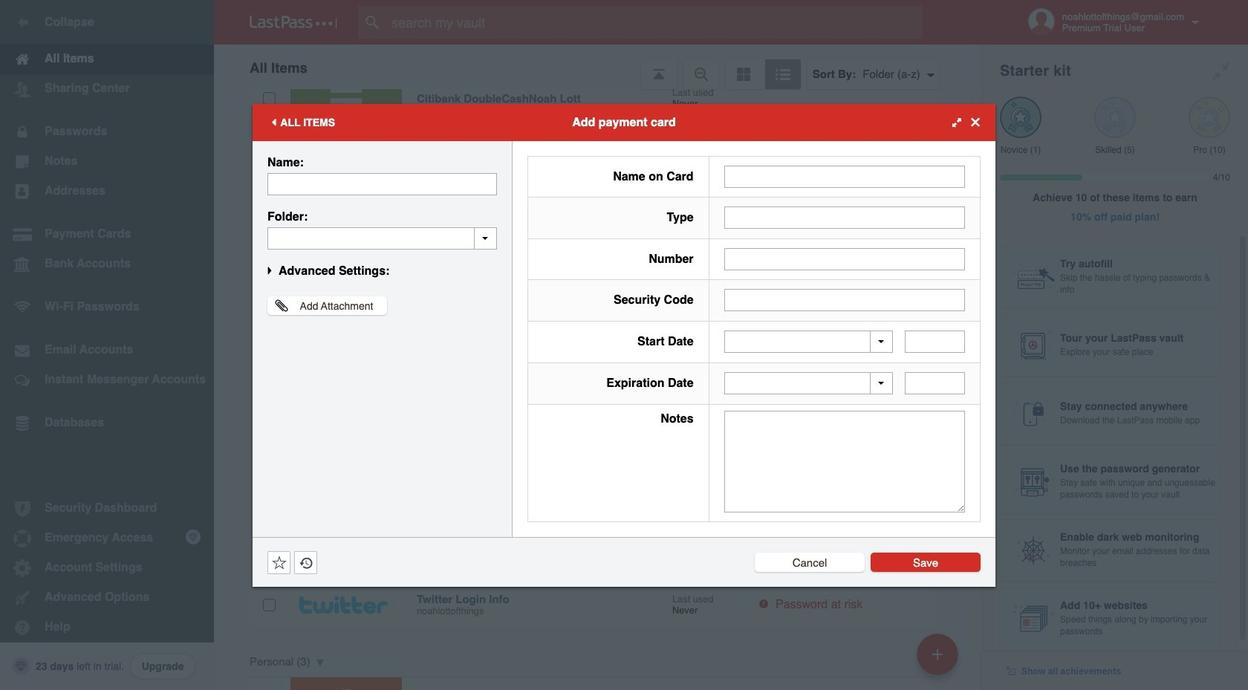 Task type: locate. For each thing, give the bounding box(es) containing it.
new item image
[[933, 649, 943, 659]]

None text field
[[268, 227, 497, 249], [724, 248, 965, 270], [905, 331, 965, 353], [905, 373, 965, 395], [724, 411, 965, 512], [268, 227, 497, 249], [724, 248, 965, 270], [905, 331, 965, 353], [905, 373, 965, 395], [724, 411, 965, 512]]

Search search field
[[358, 6, 952, 39]]

None text field
[[724, 166, 965, 188], [268, 173, 497, 195], [724, 207, 965, 229], [724, 289, 965, 312], [724, 166, 965, 188], [268, 173, 497, 195], [724, 207, 965, 229], [724, 289, 965, 312]]

search my vault text field
[[358, 6, 952, 39]]

vault options navigation
[[214, 45, 982, 89]]

dialog
[[253, 104, 996, 587]]

main navigation navigation
[[0, 0, 214, 690]]



Task type: describe. For each thing, give the bounding box(es) containing it.
new item navigation
[[912, 629, 967, 690]]

lastpass image
[[250, 16, 337, 29]]



